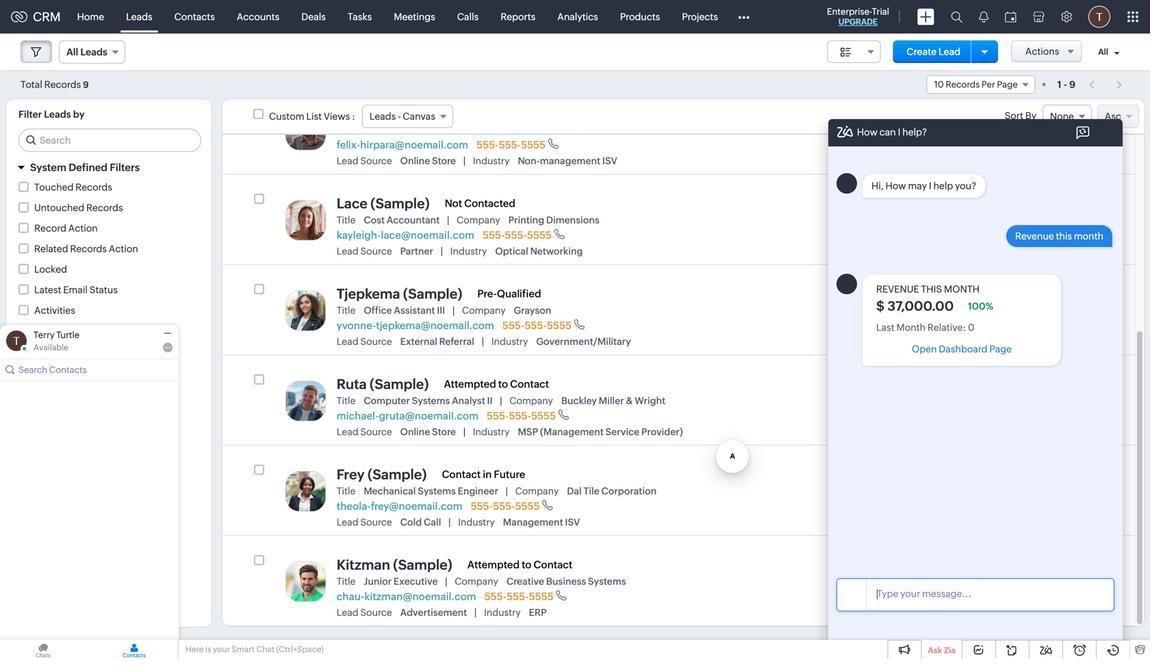 Task type: locate. For each thing, give the bounding box(es) containing it.
0 vertical spatial -
[[1064, 79, 1068, 90]]

5555 up management
[[515, 501, 540, 513]]

ruby
[[951, 211, 976, 223], [951, 301, 976, 313], [951, 572, 976, 584]]

felix-hirpara@noemail.com
[[337, 139, 468, 151]]

1 mar from the top
[[951, 133, 967, 144]]

3 am from the top
[[1027, 314, 1041, 324]]

attempted to contact up ii
[[444, 378, 549, 390]]

0 horizontal spatial 9
[[83, 80, 89, 90]]

computer
[[364, 124, 410, 135], [364, 396, 410, 406]]

create menu element
[[909, 0, 943, 33]]

2 title from the top
[[337, 215, 356, 226]]

mechanical systems engineer
[[364, 486, 498, 497]]

attempted to contact for kitzman (sample)
[[468, 559, 573, 571]]

5 lead source from the top
[[337, 517, 392, 528]]

(sample) up michael-gruta@noemail.com
[[370, 377, 429, 392]]

leads right the :
[[370, 111, 396, 122]]

2 analyst from the top
[[452, 396, 485, 406]]

2 am from the top
[[1027, 224, 1041, 234]]

0 horizontal spatial how
[[857, 127, 878, 138]]

system defined filters
[[30, 162, 140, 174]]

isv right management at the top of page
[[603, 155, 618, 166]]

contact in future
[[442, 469, 525, 481]]

records down record action on the top left of the page
[[70, 243, 107, 254]]

1 vertical spatial ruby anderson mar 8, 2024 07:19 am
[[951, 301, 1041, 324]]

5555 for kitzman (sample)
[[529, 591, 554, 603]]

create menu image
[[918, 9, 935, 25]]

2 ruby from the top
[[951, 301, 976, 313]]

analyst up hirpara@noemail.com
[[452, 124, 485, 135]]

0 vertical spatial attempted
[[444, 378, 496, 390]]

navigation
[[1083, 75, 1130, 95]]

theola-
[[337, 501, 371, 512]]

2 mar from the top
[[951, 224, 967, 234]]

1 ruby anderson mar 8, 2024 07:19 am from the top
[[951, 211, 1041, 234]]

1 07:19 from the top
[[1002, 133, 1025, 144]]

lead source for lace
[[337, 246, 392, 257]]

anderson up revenue
[[978, 211, 1026, 223]]

by right sort
[[1026, 110, 1037, 121]]

lead source down chau-
[[337, 607, 392, 618]]

anderson for tjepkema (sample)
[[978, 301, 1026, 313]]

1 vertical spatial store
[[432, 427, 456, 438]]

9 up by
[[83, 80, 89, 90]]

All Leads field
[[59, 40, 125, 64]]

2 lead source from the top
[[337, 246, 392, 257]]

tile
[[584, 486, 600, 497]]

yvonne-tjepkema@noemail.com
[[337, 320, 494, 332]]

attempted to contact
[[444, 378, 549, 390], [468, 559, 573, 571]]

0 vertical spatial filter
[[18, 109, 42, 120]]

canvas profile image image for frey (sample)
[[285, 471, 326, 512]]

buckley miller & wright
[[561, 396, 666, 406]]

source down kayleigh-
[[360, 246, 392, 257]]

industry for tjepkema (sample)
[[491, 336, 528, 347]]

isv down dal
[[565, 517, 580, 528]]

source down felix-hirpara@noemail.com link
[[360, 155, 392, 166]]

1 online store from the top
[[400, 155, 456, 166]]

executive
[[394, 576, 438, 587]]

0 horizontal spatial -
[[398, 111, 401, 122]]

management
[[540, 155, 601, 166]]

printing dimensions
[[509, 215, 600, 226]]

1 horizontal spatial all
[[1099, 47, 1109, 57]]

sort
[[1005, 110, 1024, 121]]

title for tjepkema
[[337, 305, 356, 316]]

2 8, from the top
[[969, 224, 977, 234]]

1 vertical spatial online store
[[400, 427, 456, 438]]

i for analyst
[[487, 124, 490, 135]]

555-555-5555 down creative
[[485, 591, 554, 603]]

last
[[877, 322, 895, 333]]

systems up gruta@noemail.com
[[412, 396, 450, 406]]

0 vertical spatial ruby anderson mar 8, 2024 07:19 am
[[951, 211, 1041, 234]]

lead source down theola- on the bottom of page
[[337, 517, 392, 528]]

| for optical networking
[[441, 246, 443, 257]]

| down not
[[447, 215, 449, 226]]

0 horizontal spatial action
[[68, 223, 98, 234]]

action up status
[[109, 243, 138, 254]]

2 vertical spatial ruby
[[951, 572, 976, 584]]

0 vertical spatial by
[[1026, 110, 1037, 121]]

| for msp (management service provider)
[[464, 427, 466, 438]]

analytics
[[558, 11, 598, 22]]

leads left by
[[44, 109, 71, 120]]

1 lead source from the top
[[337, 155, 392, 166]]

1 canvas profile image image from the top
[[285, 200, 326, 241]]

records down defined
[[76, 182, 112, 193]]

Type your message... text field
[[867, 587, 1114, 603]]

industry for lace (sample)
[[450, 246, 487, 257]]

crm link
[[11, 10, 61, 24]]

logo image
[[11, 11, 27, 22]]

lead inside button
[[939, 46, 961, 57]]

3 ruby anderson mar 8, 2024 07:19 am from the top
[[951, 572, 1041, 596]]

create lead
[[907, 46, 961, 57]]

| down gruta@noemail.com
[[464, 427, 466, 438]]

all for all
[[1099, 47, 1109, 57]]

| right referral
[[482, 336, 484, 347]]

4 8, from the top
[[969, 585, 977, 596]]

filter down campaigns
[[30, 374, 55, 386]]

can
[[880, 127, 896, 138]]

attempted to contact for ruta (sample)
[[444, 378, 549, 390]]

3 ruby from the top
[[951, 572, 976, 584]]

cost
[[364, 215, 385, 226]]

6 title from the top
[[337, 576, 356, 587]]

2024 left revenue
[[978, 224, 1000, 234]]

page right dashboard on the bottom right of the page
[[990, 344, 1012, 355]]

store for 555-555-5555
[[432, 155, 456, 166]]

lead down kayleigh-
[[337, 246, 359, 257]]

custom list views :
[[269, 111, 355, 122]]

dimensions
[[546, 215, 600, 226]]

0 vertical spatial anderson
[[978, 211, 1026, 223]]

home
[[77, 11, 104, 22]]

- inside field
[[398, 111, 401, 122]]

dal
[[567, 486, 582, 497]]

hi, how may i help you?
[[872, 180, 977, 191]]

lead source down kayleigh-
[[337, 246, 392, 257]]

1 vertical spatial -
[[398, 111, 401, 122]]

untouched records
[[34, 202, 123, 213]]

2 vertical spatial contact
[[534, 559, 573, 571]]

1 vertical spatial online
[[400, 427, 430, 438]]

computer systems analyst ii
[[364, 396, 493, 406]]

2 horizontal spatial i
[[929, 180, 932, 191]]

lead down yvonne-
[[337, 336, 359, 347]]

0 vertical spatial analyst
[[452, 124, 485, 135]]

8, up you?
[[969, 133, 977, 144]]

records inside field
[[946, 79, 980, 90]]

by for filter
[[57, 374, 70, 386]]

dal tile corporation
[[567, 486, 657, 497]]

2 vertical spatial anderson
[[978, 572, 1026, 584]]

6 lead source from the top
[[337, 607, 392, 618]]

2 store from the top
[[432, 427, 456, 438]]

None field
[[828, 40, 881, 63]]

profile element
[[1081, 0, 1119, 33]]

title up chau-
[[337, 576, 356, 587]]

2 07:19 from the top
[[1002, 224, 1025, 234]]

contacts image
[[91, 640, 177, 659]]

6 source from the top
[[360, 607, 392, 618]]

10 records per page
[[935, 79, 1018, 90]]

canvas profile image image left yvonne-
[[285, 290, 326, 331]]

filter inside dropdown button
[[30, 374, 55, 386]]

37,000.00
[[888, 299, 954, 314]]

0 vertical spatial ruby
[[951, 211, 976, 223]]

ruby down month
[[951, 301, 976, 313]]

products
[[620, 11, 660, 22]]

| up 'not contacted'
[[464, 156, 466, 167]]

Leads - Canvas field
[[362, 105, 453, 128]]

online store for 555-555-5555
[[400, 155, 456, 166]]

non-management isv
[[518, 155, 618, 166]]

lead for tjepkema (sample)
[[337, 336, 359, 347]]

buckley
[[561, 396, 597, 406]]

lead down michael-
[[337, 427, 359, 438]]

5555 up erp
[[529, 591, 554, 603]]

ruby for tjepkema (sample)
[[951, 301, 976, 313]]

| right iii
[[453, 305, 455, 316]]

analyst for i
[[452, 124, 485, 135]]

company up management
[[515, 486, 559, 497]]

touched
[[34, 182, 74, 193]]

1 vertical spatial filter
[[30, 374, 55, 386]]

government/military
[[536, 336, 631, 347]]

(sample) for kitzman (sample)
[[393, 557, 453, 573]]

sort by
[[1005, 110, 1037, 121]]

1 computer from the top
[[364, 124, 410, 135]]

chapman
[[559, 124, 603, 135]]

junior
[[364, 576, 392, 587]]

online down hirpara@noemail.com
[[400, 155, 430, 166]]

0 vertical spatial page
[[997, 79, 1018, 90]]

8, down '100%'
[[969, 314, 977, 324]]

2 source from the top
[[360, 246, 392, 257]]

records right total
[[44, 79, 81, 90]]

deals link
[[291, 0, 337, 33]]

0 horizontal spatial by
[[57, 374, 70, 386]]

system defined filters button
[[6, 155, 212, 180]]

mar right help?
[[951, 133, 967, 144]]

industry left erp
[[484, 607, 521, 618]]

1 vertical spatial by
[[57, 374, 70, 386]]

source for frey
[[360, 517, 392, 528]]

0 vertical spatial action
[[68, 223, 98, 234]]

search element
[[943, 0, 971, 34]]

attempted
[[444, 378, 496, 390], [468, 559, 520, 571]]

contact for kitzman (sample)
[[534, 559, 573, 571]]

2024 down '100%'
[[978, 314, 1000, 324]]

2 canvas profile image image from the top
[[285, 290, 326, 331]]

business
[[546, 576, 586, 587]]

office assistant iii
[[364, 305, 445, 316]]

ruby anderson mar 8, 2024 07:19 am for kitzman (sample)
[[951, 572, 1041, 596]]

page right "per"
[[997, 79, 1018, 90]]

| up kitzman@noemail.com
[[445, 576, 447, 587]]

5555 for ruta (sample)
[[531, 410, 556, 422]]

- for 1
[[1064, 79, 1068, 90]]

1 vertical spatial action
[[109, 243, 138, 254]]

0 vertical spatial to
[[498, 378, 508, 390]]

contact up business at the bottom
[[534, 559, 573, 571]]

title down lace
[[337, 215, 356, 226]]

555-555-5555 up optical
[[483, 229, 552, 241]]

company up the msp
[[510, 396, 553, 406]]

| for non-management isv
[[464, 156, 466, 167]]

title down ruta
[[337, 396, 356, 406]]

1 2024 from the top
[[978, 133, 1000, 144]]

0 vertical spatial online store
[[400, 155, 456, 166]]

to
[[498, 378, 508, 390], [522, 559, 532, 571]]

filter down total
[[18, 109, 42, 120]]

industry left optical
[[450, 246, 487, 257]]

company left creative
[[455, 576, 498, 587]]

title for frey
[[337, 486, 356, 497]]

9 right 1 in the top right of the page
[[1070, 79, 1076, 90]]

555-555-5555 for ruta (sample)
[[487, 410, 556, 422]]

crm
[[33, 10, 61, 24]]

source for kitzman
[[360, 607, 392, 618]]

anderson up type your message... text box
[[978, 572, 1026, 584]]

creative business systems
[[507, 576, 626, 587]]

miller
[[599, 396, 624, 406]]

canvas profile image image left chau-
[[285, 562, 326, 603]]

turtle
[[56, 330, 80, 340]]

anderson for kitzman (sample)
[[978, 572, 1026, 584]]

lead source down yvonne-
[[337, 336, 392, 347]]

1 horizontal spatial to
[[522, 559, 532, 571]]

open dashboard page
[[912, 344, 1012, 355]]

attempted up creative
[[468, 559, 520, 571]]

tjepkema (sample)
[[337, 286, 463, 302]]

| right ii
[[500, 396, 502, 407]]

| for erp
[[475, 608, 477, 619]]

1 vertical spatial to
[[522, 559, 532, 571]]

- left the canvas
[[398, 111, 401, 122]]

mechanical
[[364, 486, 416, 497]]

1 vertical spatial analyst
[[452, 396, 485, 406]]

1 vertical spatial attempted to contact
[[468, 559, 573, 571]]

1 horizontal spatial how
[[886, 180, 906, 191]]

3 canvas profile image image from the top
[[285, 381, 326, 422]]

| for grayson
[[453, 305, 455, 316]]

how right "hi,"
[[886, 180, 906, 191]]

$ 37,000.00
[[877, 299, 954, 314]]

ruby right canvas image
[[951, 572, 976, 584]]

title for lace
[[337, 215, 356, 226]]

1 vertical spatial anderson
[[978, 301, 1026, 313]]

0 horizontal spatial all
[[66, 47, 78, 58]]

records for untouched
[[86, 202, 123, 213]]

4 canvas profile image image from the top
[[285, 471, 326, 512]]

1 vertical spatial attempted
[[468, 559, 520, 571]]

3 mar from the top
[[951, 314, 967, 324]]

projects link
[[671, 0, 729, 33]]

title up theola- on the bottom of page
[[337, 486, 356, 497]]

1 vertical spatial computer
[[364, 396, 410, 406]]

2 anderson from the top
[[978, 301, 1026, 313]]

$
[[877, 299, 885, 314]]

1 vertical spatial isv
[[565, 517, 580, 528]]

555-555-5555 for frey (sample)
[[471, 501, 540, 513]]

systems for mechanical systems engineer
[[418, 486, 456, 497]]

leads down 'home' on the left top
[[80, 47, 107, 58]]

4 title from the top
[[337, 396, 356, 406]]

leads
[[126, 11, 152, 22], [80, 47, 107, 58], [44, 109, 71, 120], [370, 111, 396, 122]]

mar down you?
[[951, 224, 967, 234]]

ruby anderson mar 8, 2024 07:19 am down you?
[[951, 211, 1041, 234]]

leads right the home "link"
[[126, 11, 152, 22]]

all
[[66, 47, 78, 58], [1099, 47, 1109, 57]]

| down the future
[[506, 486, 508, 497]]

online store for company
[[400, 427, 456, 438]]

systems for computer systems analyst i
[[412, 124, 450, 135]]

i for may
[[929, 180, 932, 191]]

1 online from the top
[[400, 155, 430, 166]]

0 vertical spatial online
[[400, 155, 430, 166]]

touched records
[[34, 182, 112, 193]]

8, down you?
[[969, 224, 977, 234]]

chau-
[[337, 591, 365, 603]]

2024 right canvas image
[[978, 585, 1000, 596]]

1 horizontal spatial -
[[1064, 79, 1068, 90]]

3 anderson from the top
[[978, 572, 1026, 584]]

(sample) for tjepkema (sample)
[[403, 286, 463, 302]]

not contacted
[[445, 198, 516, 209]]

industry down ii
[[473, 427, 510, 438]]

mar 8, 2024 07:19 am
[[951, 133, 1041, 144]]

by left fields
[[57, 374, 70, 386]]

ruby for kitzman (sample)
[[951, 572, 976, 584]]

1 horizontal spatial by
[[1026, 110, 1037, 121]]

5 canvas profile image image from the top
[[285, 562, 326, 603]]

4 source from the top
[[360, 427, 392, 438]]

mar left 0
[[951, 314, 967, 324]]

accounts link
[[226, 0, 291, 33]]

| for government/military
[[482, 336, 484, 347]]

analyst left ii
[[452, 396, 485, 406]]

canvas profile image image
[[285, 200, 326, 241], [285, 290, 326, 331], [285, 381, 326, 422], [285, 471, 326, 512], [285, 562, 326, 603]]

None field
[[1043, 105, 1092, 128]]

Search text field
[[19, 129, 201, 151]]

2024
[[978, 133, 1000, 144], [978, 224, 1000, 234], [978, 314, 1000, 324], [978, 585, 1000, 596]]

yvonne-tjepkema@noemail.com link
[[337, 320, 494, 332]]

5555 for lace (sample)
[[527, 229, 552, 241]]

month
[[944, 284, 980, 295]]

0 vertical spatial store
[[432, 155, 456, 166]]

yvonne-
[[337, 320, 376, 332]]

| right call
[[449, 517, 451, 528]]

canvas profile image image for ruta (sample)
[[285, 381, 326, 422]]

lead source down michael-
[[337, 427, 392, 438]]

tasks link
[[337, 0, 383, 33]]

to for ruta (sample)
[[498, 378, 508, 390]]

0 vertical spatial computer
[[364, 124, 410, 135]]

3 lead source from the top
[[337, 336, 392, 347]]

2 vertical spatial ruby anderson mar 8, 2024 07:19 am
[[951, 572, 1041, 596]]

lead source for tjepkema
[[337, 336, 392, 347]]

|
[[464, 156, 466, 167], [447, 215, 449, 226], [441, 246, 443, 257], [453, 305, 455, 316], [482, 336, 484, 347], [500, 396, 502, 407], [464, 427, 466, 438], [506, 486, 508, 497], [449, 517, 451, 528], [445, 576, 447, 587], [475, 608, 477, 619]]

leads - canvas
[[370, 111, 436, 122]]

record
[[34, 223, 66, 234]]

enterprise-trial upgrade
[[827, 7, 890, 26]]

lead source for ruta
[[337, 427, 392, 438]]

source for lace
[[360, 246, 392, 257]]

activities
[[34, 305, 75, 316]]

records for total
[[44, 79, 81, 90]]

frey (sample)
[[337, 467, 427, 483]]

2 online from the top
[[400, 427, 430, 438]]

mar right canvas image
[[951, 585, 967, 596]]

ruby anderson mar 8, 2024 07:19 am right canvas image
[[951, 572, 1041, 596]]

lead down chau-
[[337, 607, 359, 618]]

online down michael-gruta@noemail.com 'link'
[[400, 427, 430, 438]]

0 horizontal spatial i
[[487, 124, 490, 135]]

5 title from the top
[[337, 486, 356, 497]]

0 vertical spatial contact
[[510, 378, 549, 390]]

how
[[857, 127, 878, 138], [886, 180, 906, 191]]

2024 down "per"
[[978, 133, 1000, 144]]

1 horizontal spatial i
[[898, 127, 901, 138]]

online for 555-555-5555
[[400, 155, 430, 166]]

2 online store from the top
[[400, 427, 456, 438]]

contact up the msp
[[510, 378, 549, 390]]

company down 'not contacted'
[[457, 215, 500, 226]]

9 for total records 9
[[83, 80, 89, 90]]

revenue
[[1016, 231, 1054, 242]]

i
[[487, 124, 490, 135], [898, 127, 901, 138], [929, 180, 932, 191]]

optical networking
[[495, 246, 583, 257]]

1 horizontal spatial 9
[[1070, 79, 1076, 90]]

canvas image
[[921, 573, 944, 596]]

filter by fields
[[30, 374, 101, 386]]

| for management isv
[[449, 517, 451, 528]]

leads inside field
[[370, 111, 396, 122]]

5555 for frey (sample)
[[515, 501, 540, 513]]

computer down leads - canvas
[[364, 124, 410, 135]]

1 store from the top
[[432, 155, 456, 166]]

0 horizontal spatial isv
[[565, 517, 580, 528]]

ruby down you?
[[951, 211, 976, 223]]

filter for filter by fields
[[30, 374, 55, 386]]

online store down hirpara@noemail.com
[[400, 155, 456, 166]]

source down theola- on the bottom of page
[[360, 517, 392, 528]]

felix-hirpara@noemail.com link
[[337, 139, 468, 151]]

attempted for kitzman (sample)
[[468, 559, 520, 571]]

- right 1 in the top right of the page
[[1064, 79, 1068, 90]]

filter leads by
[[18, 109, 85, 120]]

attempted up ii
[[444, 378, 496, 390]]

custom
[[269, 111, 304, 122]]

company down pre-
[[462, 305, 506, 316]]

3 8, from the top
[[969, 314, 977, 324]]

(sample) up mechanical
[[368, 467, 427, 483]]

1 analyst from the top
[[452, 124, 485, 135]]

none
[[1050, 111, 1074, 122]]

0 horizontal spatial to
[[498, 378, 508, 390]]

1 am from the top
[[1027, 133, 1041, 144]]

industry left the non- at top
[[473, 155, 510, 166]]

size image
[[841, 46, 852, 58]]

Other Modules field
[[729, 6, 759, 28]]

industry for frey (sample)
[[458, 517, 495, 528]]

3 source from the top
[[360, 336, 392, 347]]

1 vertical spatial ruby
[[951, 301, 976, 313]]

2 computer from the top
[[364, 396, 410, 406]]

9 for 1 - 9
[[1070, 79, 1076, 90]]

contact for ruta (sample)
[[510, 378, 549, 390]]

4 lead source from the top
[[337, 427, 392, 438]]

(sample) up cost accountant at the left of the page
[[371, 196, 430, 212]]

0 vertical spatial isv
[[603, 155, 618, 166]]

online store
[[400, 155, 456, 166], [400, 427, 456, 438]]

3 title from the top
[[337, 305, 356, 316]]

contacts
[[174, 11, 215, 22]]

5 source from the top
[[360, 517, 392, 528]]

industry
[[473, 155, 510, 166], [450, 246, 487, 257], [491, 336, 528, 347], [473, 427, 510, 438], [458, 517, 495, 528], [484, 607, 521, 618]]

0 vertical spatial attempted to contact
[[444, 378, 549, 390]]

2 ruby anderson mar 8, 2024 07:19 am from the top
[[951, 301, 1041, 324]]

5555 up the msp
[[531, 410, 556, 422]]

canvas profile image image left ruta
[[285, 381, 326, 422]]

store for company
[[432, 427, 456, 438]]

by inside filter by fields dropdown button
[[57, 374, 70, 386]]

1 anderson from the top
[[978, 211, 1026, 223]]

records right '10' at the top of page
[[946, 79, 980, 90]]

9 inside total records 9
[[83, 80, 89, 90]]

all inside field
[[66, 47, 78, 58]]

0 vertical spatial how
[[857, 127, 878, 138]]



Task type: describe. For each thing, give the bounding box(es) containing it.
| for dal tile corporation
[[506, 486, 508, 497]]

industry for kitzman (sample)
[[484, 607, 521, 618]]

5555 up the non- at top
[[521, 139, 546, 151]]

this
[[921, 284, 942, 295]]

signals element
[[971, 0, 997, 34]]

company for frey (sample)
[[515, 486, 559, 497]]

creative
[[507, 576, 544, 587]]

10
[[935, 79, 944, 90]]

1 vertical spatial page
[[990, 344, 1012, 355]]

search image
[[951, 11, 963, 23]]

lead for lace (sample)
[[337, 246, 359, 257]]

erp
[[529, 607, 547, 618]]

hi,
[[872, 180, 884, 191]]

2 2024 from the top
[[978, 224, 1000, 234]]

by
[[73, 109, 85, 120]]

reports
[[501, 11, 536, 22]]

records for touched
[[76, 182, 112, 193]]

tasks
[[348, 11, 372, 22]]

filter for filter leads by
[[18, 109, 42, 120]]

terry
[[34, 330, 55, 340]]

tjepkema@noemail.com
[[376, 320, 494, 332]]

(ctrl+space)
[[276, 645, 324, 654]]

all leads
[[66, 47, 107, 58]]

attempted for ruta (sample)
[[444, 378, 496, 390]]

source for ruta
[[360, 427, 392, 438]]

1 vertical spatial how
[[886, 180, 906, 191]]

systems for computer systems analyst ii
[[412, 396, 450, 406]]

leads link
[[115, 0, 163, 33]]

kayleigh-
[[337, 229, 381, 241]]

pre-qualified
[[478, 288, 541, 300]]

company for tjepkema (sample)
[[462, 305, 506, 316]]

optical
[[495, 246, 529, 257]]

non-
[[518, 155, 540, 166]]

source for tjepkema
[[360, 336, 392, 347]]

asc
[[1105, 111, 1122, 122]]

| for creative business systems
[[445, 576, 447, 587]]

4 2024 from the top
[[978, 585, 1000, 596]]

lead source for kitzman
[[337, 607, 392, 618]]

in
[[483, 469, 492, 481]]

computer for computer systems analyst i
[[364, 124, 410, 135]]

cold call
[[400, 517, 441, 528]]

555-555-5555 for kitzman (sample)
[[485, 591, 554, 603]]

- for leads
[[398, 111, 401, 122]]

your
[[213, 645, 230, 654]]

(sample) for lace (sample)
[[371, 196, 430, 212]]

1 source from the top
[[360, 155, 392, 166]]

lace (sample) link
[[337, 196, 430, 212]]

filters
[[110, 162, 140, 174]]

this
[[1056, 231, 1072, 242]]

meetings
[[394, 11, 435, 22]]

canvas profile image image for tjepkema (sample)
[[285, 290, 326, 331]]

to for kitzman (sample)
[[522, 559, 532, 571]]

total
[[21, 79, 42, 90]]

month
[[1074, 231, 1104, 242]]

3 07:19 from the top
[[1002, 314, 1025, 324]]

ruby anderson mar 8, 2024 07:19 am for tjepkema (sample)
[[951, 301, 1041, 324]]

record action
[[34, 223, 98, 234]]

management isv
[[503, 517, 580, 528]]

calendar image
[[1005, 11, 1017, 22]]

here is your smart chat (ctrl+space)
[[186, 645, 324, 654]]

dashboard
[[939, 344, 988, 355]]

kayleigh-lace@noemail.com
[[337, 229, 475, 241]]

msp (management service provider)
[[518, 427, 683, 438]]

contacts link
[[163, 0, 226, 33]]

company for lace (sample)
[[457, 215, 500, 226]]

analyst for ii
[[452, 396, 485, 406]]

4 07:19 from the top
[[1002, 585, 1025, 596]]

iii
[[437, 305, 445, 316]]

lead source for frey
[[337, 517, 392, 528]]

signals image
[[979, 11, 989, 23]]

records for related
[[70, 243, 107, 254]]

1 vertical spatial contact
[[442, 469, 481, 481]]

records for 10
[[946, 79, 980, 90]]

4 mar from the top
[[951, 585, 967, 596]]

locked
[[34, 264, 67, 275]]

msp
[[518, 427, 538, 438]]

theola-frey@noemail.com link
[[337, 501, 463, 513]]

tjepkema
[[337, 286, 400, 302]]

4 am from the top
[[1027, 585, 1041, 596]]

computer systems analyst i
[[364, 124, 490, 135]]

page inside 10 records per page field
[[997, 79, 1018, 90]]

by for sort
[[1026, 110, 1037, 121]]

555-555-5555 up the non- at top
[[477, 139, 546, 151]]

you?
[[955, 180, 977, 191]]

grayson
[[514, 305, 552, 316]]

kitzman (sample) link
[[337, 557, 453, 573]]

latest email status
[[34, 285, 118, 295]]

external
[[400, 336, 438, 347]]

555-555-5555 for lace (sample)
[[483, 229, 552, 241]]

Asc field
[[1098, 105, 1140, 128]]

computer for computer systems analyst ii
[[364, 396, 410, 406]]

title for ruta
[[337, 396, 356, 406]]

pre-
[[478, 288, 497, 300]]

canvas image
[[921, 302, 944, 325]]

revenue this month
[[877, 284, 980, 295]]

(sample) for ruta (sample)
[[370, 377, 429, 392]]

industry for ruta (sample)
[[473, 427, 510, 438]]

smart
[[232, 645, 255, 654]]

enterprise-
[[827, 7, 872, 17]]

deals
[[302, 11, 326, 22]]

ruta (sample)
[[337, 377, 429, 392]]

555-555-5555 for tjepkema (sample)
[[503, 320, 572, 332]]

qualified
[[497, 288, 541, 300]]

10 Records Per Page field
[[927, 75, 1036, 94]]

canvas
[[403, 111, 436, 122]]

revenue
[[877, 284, 919, 295]]

title for kitzman
[[337, 576, 356, 587]]

not
[[445, 198, 462, 209]]

:
[[352, 111, 355, 122]]

1
[[1058, 79, 1062, 90]]

100%
[[968, 301, 994, 312]]

| for printing dimensions
[[447, 215, 449, 226]]

lead down "felix-"
[[337, 155, 359, 166]]

chats image
[[0, 640, 86, 659]]

provider)
[[642, 427, 683, 438]]

kitzman
[[337, 557, 390, 573]]

ruta
[[337, 377, 367, 392]]

1 horizontal spatial action
[[109, 243, 138, 254]]

junior executive
[[364, 576, 438, 587]]

1 ruby from the top
[[951, 211, 976, 223]]

create lead button
[[893, 40, 975, 63]]

online for company
[[400, 427, 430, 438]]

profile image
[[1089, 6, 1111, 28]]

engineer
[[458, 486, 498, 497]]

1 8, from the top
[[969, 133, 977, 144]]

1 horizontal spatial isv
[[603, 155, 618, 166]]

external referral
[[400, 336, 475, 347]]

printing
[[509, 215, 545, 226]]

tjepkema (sample) link
[[337, 286, 463, 302]]

company up the non- at top
[[507, 124, 551, 135]]

analytics link
[[547, 0, 609, 33]]

ask zia
[[928, 646, 956, 655]]

5555 for tjepkema (sample)
[[547, 320, 572, 332]]

company for ruta (sample)
[[510, 396, 553, 406]]

home link
[[66, 0, 115, 33]]

untouched
[[34, 202, 84, 213]]

terry turtle
[[34, 330, 80, 340]]

company for kitzman (sample)
[[455, 576, 498, 587]]

lead for ruta (sample)
[[337, 427, 359, 438]]

(sample) for frey (sample)
[[368, 467, 427, 483]]

3 2024 from the top
[[978, 314, 1000, 324]]

1 title from the top
[[337, 124, 356, 135]]

fields
[[72, 374, 101, 386]]

| for buckley miller & wright
[[500, 396, 502, 407]]

canvas profile image image for lace (sample)
[[285, 200, 326, 241]]

lead for kitzman (sample)
[[337, 607, 359, 618]]

campaigns
[[34, 346, 85, 357]]

how can i help?
[[857, 127, 927, 138]]

upgrade
[[839, 17, 878, 26]]

system
[[30, 162, 66, 174]]

help?
[[903, 127, 927, 138]]

leads inside field
[[80, 47, 107, 58]]

here
[[186, 645, 204, 654]]

lace@noemail.com
[[381, 229, 475, 241]]

Search Contacts text field
[[18, 360, 161, 381]]

canvas profile image image for kitzman (sample)
[[285, 562, 326, 603]]

all for all leads
[[66, 47, 78, 58]]

lead for frey (sample)
[[337, 517, 359, 528]]

systems right business at the bottom
[[588, 576, 626, 587]]



Task type: vqa. For each thing, say whether or not it's contained in the screenshot.
'LEADS - CANVAS' at the left top
yes



